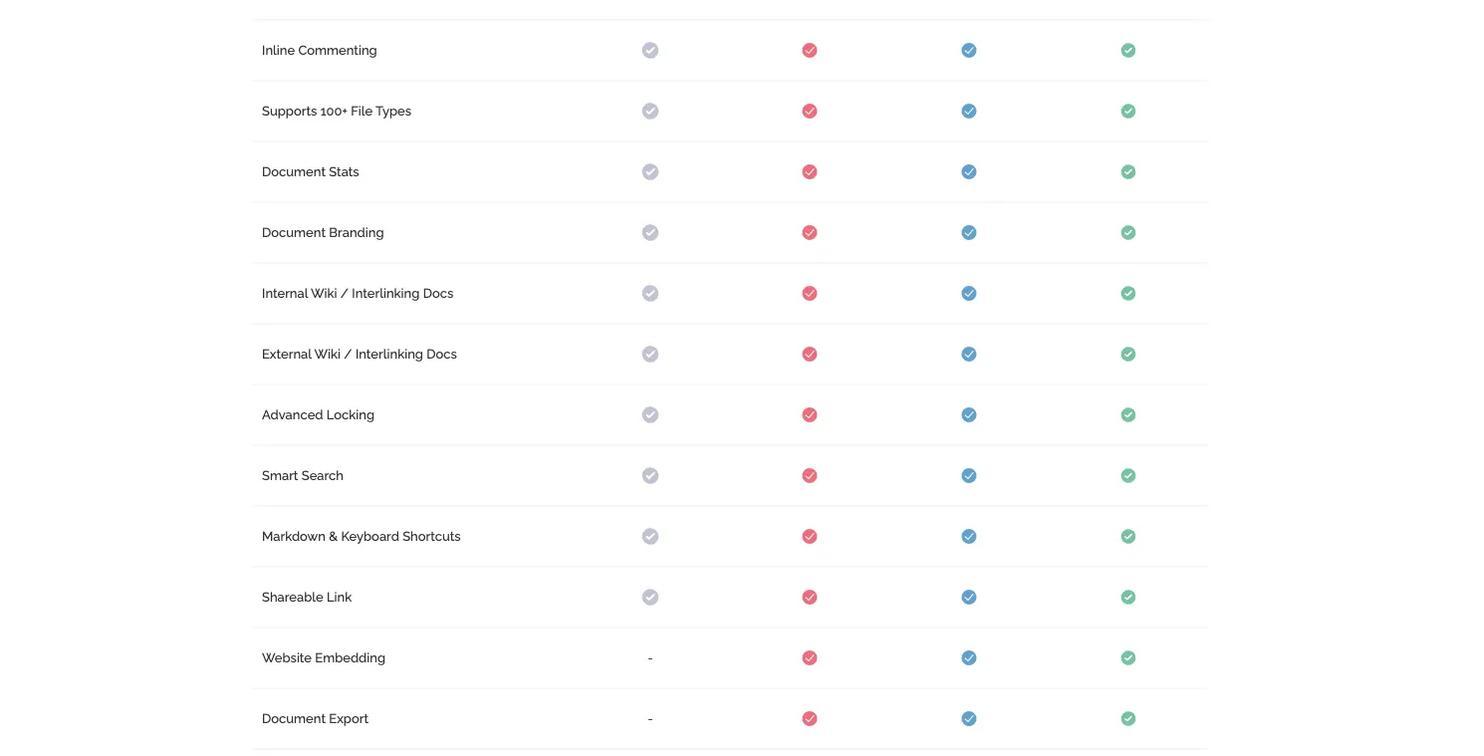 Task type: locate. For each thing, give the bounding box(es) containing it.
advanced locking
[[262, 408, 375, 423]]

- for document export
[[648, 712, 653, 727]]

advanced
[[262, 408, 323, 423]]

locking
[[327, 408, 375, 423]]

interlinking
[[352, 286, 420, 301], [356, 347, 423, 362]]

docs for internal wiki / interlinking docs
[[423, 286, 454, 301]]

search
[[302, 469, 344, 484]]

document up internal
[[262, 226, 326, 241]]

1 vertical spatial document
[[262, 226, 326, 241]]

100+
[[320, 104, 348, 119]]

/ for external
[[344, 347, 352, 362]]

docs
[[423, 286, 454, 301], [427, 347, 457, 362]]

wiki for external
[[314, 347, 341, 362]]

2 - from the top
[[648, 712, 653, 727]]

supports
[[262, 104, 317, 119]]

0 vertical spatial docs
[[423, 286, 454, 301]]

document for document stats
[[262, 165, 326, 180]]

1 vertical spatial -
[[648, 712, 653, 727]]

0 vertical spatial /
[[341, 286, 349, 301]]

smart
[[262, 469, 298, 484]]

2 document from the top
[[262, 226, 326, 241]]

/ up locking on the bottom
[[344, 347, 352, 362]]

-
[[648, 651, 653, 666], [648, 712, 653, 727]]

1 vertical spatial /
[[344, 347, 352, 362]]

/ right internal
[[341, 286, 349, 301]]

1 vertical spatial interlinking
[[356, 347, 423, 362]]

document
[[262, 165, 326, 180], [262, 226, 326, 241], [262, 712, 326, 727]]

external wiki / interlinking docs
[[262, 347, 457, 362]]

types
[[376, 104, 412, 119]]

stats
[[329, 165, 359, 180]]

internal wiki / interlinking docs
[[262, 286, 454, 301]]

document stats
[[262, 165, 359, 180]]

commenting
[[298, 43, 377, 58]]

wiki
[[311, 286, 337, 301], [314, 347, 341, 362]]

3 document from the top
[[262, 712, 326, 727]]

1 vertical spatial docs
[[427, 347, 457, 362]]

document left the stats
[[262, 165, 326, 180]]

1 - from the top
[[648, 651, 653, 666]]

interlinking up external wiki / interlinking docs
[[352, 286, 420, 301]]

wiki right internal
[[311, 286, 337, 301]]

/
[[341, 286, 349, 301], [344, 347, 352, 362]]

0 vertical spatial -
[[648, 651, 653, 666]]

2 vertical spatial document
[[262, 712, 326, 727]]

1 vertical spatial wiki
[[314, 347, 341, 362]]

document for document export
[[262, 712, 326, 727]]

wiki right external
[[314, 347, 341, 362]]

link
[[327, 590, 352, 605]]

document left export on the left bottom of the page
[[262, 712, 326, 727]]

interlinking down internal wiki / interlinking docs
[[356, 347, 423, 362]]

1 document from the top
[[262, 165, 326, 180]]

0 vertical spatial wiki
[[311, 286, 337, 301]]

0 vertical spatial interlinking
[[352, 286, 420, 301]]

website embedding
[[262, 651, 386, 666]]

0 vertical spatial document
[[262, 165, 326, 180]]

smart search
[[262, 469, 344, 484]]

shortcuts
[[403, 529, 461, 544]]



Task type: vqa. For each thing, say whether or not it's contained in the screenshot.
SMART
yes



Task type: describe. For each thing, give the bounding box(es) containing it.
embedding
[[315, 651, 386, 666]]

inline
[[262, 43, 295, 58]]

document branding
[[262, 226, 384, 241]]

interlinking for external wiki / interlinking docs
[[356, 347, 423, 362]]

inline commenting
[[262, 43, 377, 58]]

document for document branding
[[262, 226, 326, 241]]

markdown
[[262, 529, 326, 544]]

branding
[[329, 226, 384, 241]]

interlinking for internal wiki / interlinking docs
[[352, 286, 420, 301]]

external
[[262, 347, 311, 362]]

&
[[329, 529, 338, 544]]

internal
[[262, 286, 308, 301]]

shareable link
[[262, 590, 352, 605]]

wiki for internal
[[311, 286, 337, 301]]

shareable
[[262, 590, 324, 605]]

docs for external wiki / interlinking docs
[[427, 347, 457, 362]]

document export
[[262, 712, 369, 727]]

website
[[262, 651, 312, 666]]

supports 100+ file types
[[262, 104, 412, 119]]

file
[[351, 104, 373, 119]]

export
[[329, 712, 369, 727]]

markdown & keyboard shortcuts
[[262, 529, 461, 544]]

keyboard
[[341, 529, 399, 544]]

- for website embedding
[[648, 651, 653, 666]]

/ for internal
[[341, 286, 349, 301]]



